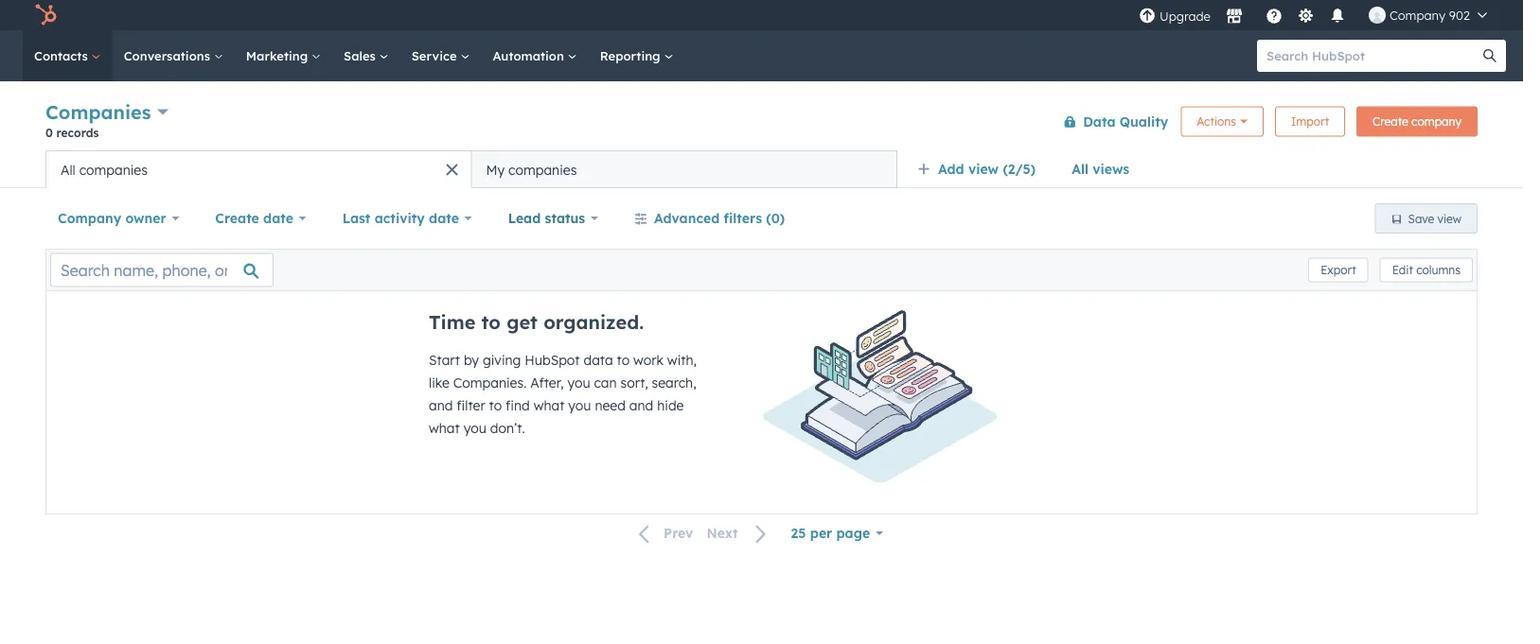 Task type: locate. For each thing, give the bounding box(es) containing it.
to left find at the left of the page
[[489, 398, 502, 414]]

create company
[[1373, 115, 1462, 129]]

to left get
[[482, 311, 501, 334]]

0 horizontal spatial all
[[61, 161, 76, 178]]

0 horizontal spatial view
[[969, 161, 999, 178]]

0 horizontal spatial what
[[429, 420, 460, 437]]

don't.
[[490, 420, 525, 437]]

you left the need
[[568, 398, 591, 414]]

1 vertical spatial company
[[58, 210, 121, 227]]

marketplaces button
[[1215, 0, 1255, 30]]

companies inside my companies button
[[509, 161, 577, 178]]

1 horizontal spatial create
[[1373, 115, 1409, 129]]

what down filter
[[429, 420, 460, 437]]

edit columns
[[1393, 263, 1461, 277]]

what down after,
[[534, 398, 565, 414]]

create inside create company button
[[1373, 115, 1409, 129]]

hubspot link
[[23, 4, 71, 27]]

and
[[429, 398, 453, 414], [630, 398, 654, 414]]

prev button
[[628, 522, 700, 547]]

view inside add view (2/5) popup button
[[969, 161, 999, 178]]

hubspot image
[[34, 4, 57, 27]]

start by giving hubspot data to work with, like companies. after, you can sort, search, and filter to find what you need and hide what you don't.
[[429, 352, 697, 437]]

edit columns button
[[1380, 258, 1474, 283]]

sales
[[344, 48, 379, 63]]

1 horizontal spatial date
[[429, 210, 459, 227]]

view right add
[[969, 161, 999, 178]]

settings image
[[1298, 8, 1315, 25]]

add
[[938, 161, 965, 178]]

you down filter
[[464, 420, 487, 437]]

views
[[1093, 161, 1130, 178]]

data
[[584, 352, 613, 369]]

0 vertical spatial company
[[1390, 7, 1446, 23]]

0 horizontal spatial and
[[429, 398, 453, 414]]

filter
[[457, 398, 485, 414]]

menu
[[1137, 0, 1501, 30]]

companies
[[45, 100, 151, 124]]

Search HubSpot search field
[[1258, 40, 1490, 72]]

0 horizontal spatial date
[[263, 210, 294, 227]]

filters
[[724, 210, 762, 227]]

with,
[[668, 352, 697, 369]]

1 horizontal spatial all
[[1072, 161, 1089, 178]]

notifications image
[[1330, 9, 1347, 26]]

pagination navigation
[[628, 522, 779, 547]]

companies right 'my'
[[509, 161, 577, 178]]

companies up "company owner"
[[79, 161, 148, 178]]

all down 0 records
[[61, 161, 76, 178]]

902
[[1450, 7, 1471, 23]]

save view
[[1409, 212, 1462, 226]]

companies banner
[[45, 97, 1478, 151]]

status
[[545, 210, 585, 227]]

company right mateo roberts 'icon' at the top of the page
[[1390, 7, 1446, 23]]

0 vertical spatial to
[[482, 311, 501, 334]]

add view (2/5)
[[938, 161, 1036, 178]]

company inside company 902 popup button
[[1390, 7, 1446, 23]]

companies button
[[45, 98, 169, 126]]

all for all views
[[1072, 161, 1089, 178]]

company for company 902
[[1390, 7, 1446, 23]]

create for create company
[[1373, 115, 1409, 129]]

advanced
[[654, 210, 720, 227]]

save
[[1409, 212, 1435, 226]]

date
[[263, 210, 294, 227], [429, 210, 459, 227]]

1 horizontal spatial company
[[1390, 7, 1446, 23]]

1 all from the left
[[1072, 161, 1089, 178]]

time to get organized.
[[429, 311, 644, 334]]

2 all from the left
[[61, 161, 76, 178]]

sales link
[[332, 30, 400, 81]]

0 horizontal spatial companies
[[79, 161, 148, 178]]

create date
[[215, 210, 294, 227]]

you left can
[[568, 375, 591, 392]]

2 companies from the left
[[509, 161, 577, 178]]

hide
[[657, 398, 684, 414]]

create down all companies button
[[215, 210, 259, 227]]

all companies button
[[45, 151, 472, 188]]

0 records
[[45, 125, 99, 140]]

companies.
[[453, 375, 527, 392]]

1 horizontal spatial and
[[630, 398, 654, 414]]

advanced filters (0) button
[[622, 200, 798, 238]]

create inside create date popup button
[[215, 210, 259, 227]]

company owner
[[58, 210, 166, 227]]

and down like
[[429, 398, 453, 414]]

service
[[412, 48, 461, 63]]

1 vertical spatial create
[[215, 210, 259, 227]]

1 horizontal spatial what
[[534, 398, 565, 414]]

all inside button
[[61, 161, 76, 178]]

you
[[568, 375, 591, 392], [568, 398, 591, 414], [464, 420, 487, 437]]

giving
[[483, 352, 521, 369]]

all for all companies
[[61, 161, 76, 178]]

1 vertical spatial to
[[617, 352, 630, 369]]

0 vertical spatial create
[[1373, 115, 1409, 129]]

data quality
[[1084, 113, 1169, 130]]

search image
[[1484, 49, 1497, 63]]

date down all companies button
[[263, 210, 294, 227]]

all left views
[[1072, 161, 1089, 178]]

company down all companies at top
[[58, 210, 121, 227]]

and down sort,
[[630, 398, 654, 414]]

contacts link
[[23, 30, 112, 81]]

1 horizontal spatial view
[[1438, 212, 1462, 226]]

edit
[[1393, 263, 1414, 277]]

view right save
[[1438, 212, 1462, 226]]

to
[[482, 311, 501, 334], [617, 352, 630, 369], [489, 398, 502, 414]]

1 vertical spatial what
[[429, 420, 460, 437]]

1 companies from the left
[[79, 161, 148, 178]]

conversations
[[124, 48, 214, 63]]

upgrade image
[[1139, 8, 1156, 25]]

company
[[1390, 7, 1446, 23], [58, 210, 121, 227]]

create company button
[[1357, 107, 1478, 137]]

0 horizontal spatial company
[[58, 210, 121, 227]]

date right activity
[[429, 210, 459, 227]]

create for create date
[[215, 210, 259, 227]]

1 vertical spatial view
[[1438, 212, 1462, 226]]

view
[[969, 161, 999, 178], [1438, 212, 1462, 226]]

add view (2/5) button
[[905, 151, 1060, 188]]

companies inside all companies button
[[79, 161, 148, 178]]

company owner button
[[45, 200, 192, 238]]

my
[[486, 161, 505, 178]]

0 horizontal spatial create
[[215, 210, 259, 227]]

0 vertical spatial view
[[969, 161, 999, 178]]

0 vertical spatial what
[[534, 398, 565, 414]]

company inside 'company owner' popup button
[[58, 210, 121, 227]]

export
[[1321, 263, 1357, 277]]

view for add
[[969, 161, 999, 178]]

automation
[[493, 48, 568, 63]]

owner
[[125, 210, 166, 227]]

marketplaces image
[[1226, 9, 1243, 26]]

1 horizontal spatial companies
[[509, 161, 577, 178]]

help button
[[1258, 0, 1291, 30]]

to right data
[[617, 352, 630, 369]]

last
[[343, 210, 371, 227]]

lead status button
[[496, 200, 611, 238]]

view inside 'save view' 'button'
[[1438, 212, 1462, 226]]

2 and from the left
[[630, 398, 654, 414]]

create left company
[[1373, 115, 1409, 129]]

create date button
[[203, 200, 319, 238]]

Search name, phone, or domain search field
[[50, 253, 274, 287]]

marketing
[[246, 48, 312, 63]]

import button
[[1276, 107, 1346, 137]]

0
[[45, 125, 53, 140]]

1 and from the left
[[429, 398, 453, 414]]

like
[[429, 375, 450, 392]]



Task type: vqa. For each thing, say whether or not it's contained in the screenshot.
top business
no



Task type: describe. For each thing, give the bounding box(es) containing it.
records
[[56, 125, 99, 140]]

data
[[1084, 113, 1116, 130]]

need
[[595, 398, 626, 414]]

2 date from the left
[[429, 210, 459, 227]]

save view button
[[1376, 204, 1478, 234]]

automation link
[[481, 30, 589, 81]]

1 date from the left
[[263, 210, 294, 227]]

hubspot
[[525, 352, 580, 369]]

activity
[[375, 210, 425, 227]]

import
[[1292, 115, 1330, 129]]

menu containing company 902
[[1137, 0, 1501, 30]]

1 vertical spatial you
[[568, 398, 591, 414]]

reporting link
[[589, 30, 685, 81]]

actions button
[[1181, 107, 1264, 137]]

companies for my companies
[[509, 161, 577, 178]]

actions
[[1197, 115, 1237, 129]]

(2/5)
[[1003, 161, 1036, 178]]

lead status
[[508, 210, 585, 227]]

notifications button
[[1322, 0, 1354, 30]]

company 902
[[1390, 7, 1471, 23]]

next
[[707, 526, 738, 542]]

2 vertical spatial you
[[464, 420, 487, 437]]

all companies
[[61, 161, 148, 178]]

time
[[429, 311, 476, 334]]

company
[[1412, 115, 1462, 129]]

data quality button
[[1051, 103, 1170, 141]]

view for save
[[1438, 212, 1462, 226]]

quality
[[1120, 113, 1169, 130]]

by
[[464, 352, 479, 369]]

prev
[[664, 526, 694, 542]]

can
[[594, 375, 617, 392]]

after,
[[531, 375, 564, 392]]

companies for all companies
[[79, 161, 148, 178]]

page
[[837, 526, 871, 542]]

last activity date button
[[330, 200, 485, 238]]

settings link
[[1294, 5, 1318, 25]]

service link
[[400, 30, 481, 81]]

company for company owner
[[58, 210, 121, 227]]

lead
[[508, 210, 541, 227]]

per
[[810, 526, 833, 542]]

search,
[[652, 375, 697, 392]]

reporting
[[600, 48, 664, 63]]

help image
[[1266, 9, 1283, 26]]

my companies
[[486, 161, 577, 178]]

start
[[429, 352, 460, 369]]

search button
[[1475, 40, 1507, 72]]

all views
[[1072, 161, 1130, 178]]

25 per page
[[791, 526, 871, 542]]

my companies button
[[472, 151, 898, 188]]

all views link
[[1060, 151, 1142, 188]]

next button
[[700, 522, 779, 547]]

work
[[634, 352, 664, 369]]

company 902 button
[[1358, 0, 1499, 30]]

contacts
[[34, 48, 92, 63]]

25 per page button
[[779, 515, 896, 553]]

last activity date
[[343, 210, 459, 227]]

get
[[507, 311, 538, 334]]

2 vertical spatial to
[[489, 398, 502, 414]]

25
[[791, 526, 806, 542]]

columns
[[1417, 263, 1461, 277]]

conversations link
[[112, 30, 235, 81]]

organized.
[[544, 311, 644, 334]]

find
[[506, 398, 530, 414]]

0 vertical spatial you
[[568, 375, 591, 392]]

mateo roberts image
[[1369, 7, 1386, 24]]

marketing link
[[235, 30, 332, 81]]

(0)
[[766, 210, 785, 227]]

upgrade
[[1160, 9, 1211, 24]]

export button
[[1309, 258, 1369, 283]]



